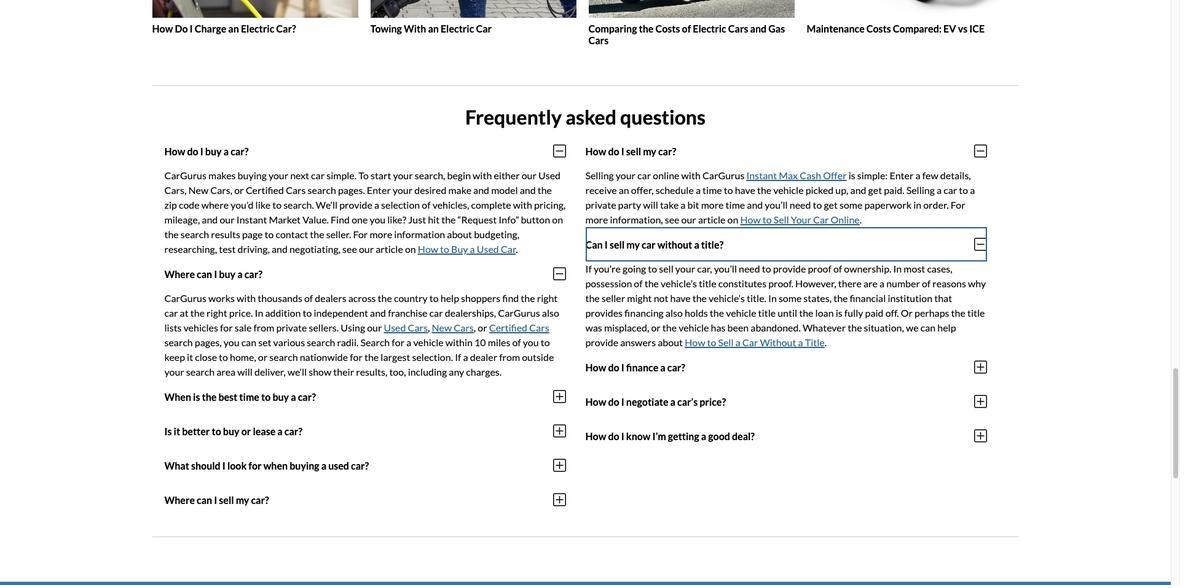 Task type: describe. For each thing, give the bounding box(es) containing it.
a inside cargurus makes buying your next car simple. to start your search, begin with either our used cars, new cars, or certified cars search pages. enter your desired make and model and the zip code where you'd like to search. we'll provide a selection of vehicles, complete with pricing, mileage, and our instant market value. find one you like? just hit the "request info" button on the search results page to contact the seller. for more information about budgeting, researching, test driving, and negotiating, see our article on
[[374, 199, 379, 211]]

plus square image for how do i finance a car?
[[974, 360, 987, 375]]

with
[[404, 22, 426, 34]]

with up button
[[513, 199, 532, 211]]

search down the close
[[186, 367, 215, 378]]

simple:
[[857, 170, 888, 182]]

was
[[586, 322, 602, 334]]

researching,
[[164, 244, 217, 255]]

a inside how do i buy a car? 'dropdown button'
[[224, 146, 229, 157]]

1 horizontal spatial my
[[627, 239, 640, 251]]

it inside used cars , new cars , or certified cars search pages, you can set various search radii. search for a vehicle within 10 miles of you to keep it close to home, or search nationwide for the largest selection. if a dealer from outside your search area will deliver, we'll show their results, too, including any charges.
[[187, 352, 193, 364]]

it inside dropdown button
[[174, 426, 180, 438]]

0 horizontal spatial you
[[224, 337, 239, 349]]

car up new cars link
[[429, 308, 443, 319]]

pages.
[[338, 185, 365, 196]]

from inside used cars , new cars , or certified cars search pages, you can set various search radii. search for a vehicle within 10 miles of you to keep it close to home, or search nationwide for the largest selection. if a dealer from outside your search area will deliver, we'll show their results, too, including any charges.
[[499, 352, 520, 364]]

a inside how do i negotiate a car's price? dropdown button
[[670, 396, 676, 408]]

are
[[864, 278, 878, 290]]

and down where
[[202, 214, 218, 226]]

take
[[660, 199, 679, 211]]

look
[[227, 460, 247, 472]]

how to sell your car online .
[[740, 214, 862, 226]]

title.
[[747, 293, 767, 304]]

i for how do i finance a car?
[[621, 362, 624, 374]]

plus square image for cargurus works with thousands of dealers across the country to help shoppers find the right car at the right price. in addition to independent and franchise car dealerships, cargurus also lists vehicles for sale from private sellers. using our
[[553, 459, 566, 474]]

how for how do i finance a car?
[[586, 362, 606, 374]]

cargurus right the online at the top right of page
[[703, 170, 745, 182]]

how do i know i'm getting a good deal?
[[586, 431, 755, 442]]

of inside comparing the costs of electric cars and gas cars
[[682, 22, 691, 34]]

sell up offer,
[[626, 146, 641, 157]]

. for how to buy a used car .
[[516, 244, 518, 255]]

how do i charge an electric car?
[[152, 22, 296, 34]]

possession
[[586, 278, 632, 290]]

0 horizontal spatial vehicle's
[[661, 278, 697, 290]]

used
[[328, 460, 349, 472]]

i for how do i sell my car?
[[621, 146, 624, 157]]

how for how do i negotiate a car's price?
[[586, 396, 606, 408]]

without
[[760, 337, 796, 349]]

sellers.
[[309, 322, 339, 334]]

do for buy
[[187, 146, 198, 157]]

compared:
[[893, 22, 942, 34]]

0 vertical spatial selling
[[586, 170, 614, 182]]

the up not
[[645, 278, 659, 290]]

show
[[309, 367, 332, 378]]

dealer
[[470, 352, 497, 364]]

used inside used cars , new cars , or certified cars search pages, you can set various search radii. search for a vehicle within 10 miles of you to keep it close to home, or search nationwide for the largest selection. if a dealer from outside your search area will deliver, we'll show their results, too, including any charges.
[[384, 322, 406, 334]]

for inside cargurus makes buying your next car simple. to start your search, begin with either our used cars, new cars, or certified cars search pages. enter your desired make and model and the zip code where you'd like to search. we'll provide a selection of vehicles, complete with pricing, mileage, and our instant market value. find one you like? just hit the "request info" button on the search results page to contact the seller. for more information about budgeting, researching, test driving, and negotiating, see our article on
[[353, 229, 368, 241]]

instant inside cargurus makes buying your next car simple. to start your search, begin with either our used cars, new cars, or certified cars search pages. enter your desired make and model and the zip code where you'd like to search. we'll provide a selection of vehicles, complete with pricing, mileage, and our instant market value. find one you like? just hit the "request info" button on the search results page to contact the seller. for more information about budgeting, researching, test driving, and negotiating, see our article on
[[237, 214, 267, 226]]

car inside cargurus makes buying your next car simple. to start your search, begin with either our used cars, new cars, or certified cars search pages. enter your desired make and model and the zip code where you'd like to search. we'll provide a selection of vehicles, complete with pricing, mileage, and our instant market value. find one you like? just hit the "request info" button on the search results page to contact the seller. for more information about budgeting, researching, test driving, and negotiating, see our article on
[[311, 170, 325, 182]]

or
[[901, 308, 913, 319]]

1 horizontal spatial an
[[428, 22, 439, 34]]

sell for a
[[718, 337, 734, 349]]

page
[[242, 229, 263, 241]]

cars left 'gas'
[[728, 22, 748, 34]]

the right at
[[190, 308, 205, 319]]

our inside is simple: enter a few details, receive an offer, schedule a time to have the vehicle picked up, and get paid. selling a car to a private party will take a bit more time and you'll need to get some paperwork in order. for more information, see our article on
[[681, 214, 696, 226]]

to up outside on the bottom
[[541, 337, 550, 349]]

or up 10 on the left bottom of the page
[[478, 322, 487, 334]]

need inside is simple: enter a few details, receive an offer, schedule a time to have the vehicle picked up, and get paid. selling a car to a private party will take a bit more time and you'll need to get some paperwork in order. for more information, see our article on
[[790, 199, 811, 211]]

buying inside dropdown button
[[290, 460, 319, 472]]

2 horizontal spatial title
[[968, 308, 985, 319]]

most
[[904, 263, 925, 275]]

franchise
[[388, 308, 428, 319]]

proof
[[808, 263, 832, 275]]

outside
[[522, 352, 554, 364]]

you'll inside if you're going to sell your car, you'll need to provide proof of ownership. in most cases, possession of the vehicle's title constitutes proof. however, there are a number of reasons why the seller might not have the vehicle's title. in some states, the financial institution that provides financing also holds the vehicle title until the loan is fully paid off. or perhaps the title was misplaced, or the vehicle has been abandoned. whatever the situation, we can help provide answers about
[[714, 263, 737, 275]]

cars down comparing
[[589, 34, 609, 46]]

0 horizontal spatial an
[[228, 22, 239, 34]]

comparing the costs of electric cars and gas cars image
[[589, 0, 795, 18]]

you'll inside is simple: enter a few details, receive an offer, schedule a time to have the vehicle picked up, and get paid. selling a car to a private party will take a bit more time and you'll need to get some paperwork in order. for more information, see our article on
[[765, 199, 788, 211]]

the right find
[[521, 293, 535, 304]]

what should i look for when buying a used car?
[[164, 460, 369, 472]]

a inside when is the best time to buy a car? "dropdown button"
[[291, 391, 296, 403]]

the down fully
[[848, 322, 862, 334]]

an inside is simple: enter a few details, receive an offer, schedule a time to have the vehicle picked up, and get paid. selling a car to a private party will take a bit more time and you'll need to get some paperwork in order. for more information, see our article on
[[619, 185, 629, 196]]

car? inside "dropdown button"
[[298, 391, 316, 403]]

is inside if you're going to sell your car, you'll need to provide proof of ownership. in most cases, possession of the vehicle's title constitutes proof. however, there are a number of reasons why the seller might not have the vehicle's title. in some states, the financial institution that provides financing also holds the vehicle title until the loan is fully paid off. or perhaps the title was misplaced, or the vehicle has been abandoned. whatever the situation, we can help provide answers about
[[836, 308, 843, 319]]

car? up the online at the top right of page
[[658, 146, 676, 157]]

see inside is simple: enter a few details, receive an offer, schedule a time to have the vehicle picked up, and get paid. selling a car to a private party will take a bit more time and you'll need to get some paperwork in order. for more information, see our article on
[[665, 214, 680, 226]]

of right proof
[[834, 263, 842, 275]]

with right the begin
[[473, 170, 492, 182]]

the up pricing,
[[538, 185, 552, 196]]

makes
[[208, 170, 236, 182]]

car? right used
[[351, 460, 369, 472]]

to down the has
[[707, 337, 716, 349]]

and up how to sell your car online link
[[747, 199, 763, 211]]

and down contact at left top
[[272, 244, 288, 255]]

addition
[[265, 308, 301, 319]]

2 , from the left
[[474, 322, 476, 334]]

article inside cargurus makes buying your next car simple. to start your search, begin with either our used cars, new cars, or certified cars search pages. enter your desired make and model and the zip code where you'd like to search. we'll provide a selection of vehicles, complete with pricing, mileage, and our instant market value. find one you like? just hit the "request info" button on the search results page to contact the seller. for more information about budgeting, researching, test driving, and negotiating, see our article on
[[376, 244, 403, 255]]

your inside if you're going to sell your car, you'll need to provide proof of ownership. in most cases, possession of the vehicle's title constitutes proof. however, there are a number of reasons why the seller might not have the vehicle's title. in some states, the financial institution that provides financing also holds the vehicle title until the loan is fully paid off. or perhaps the title was misplaced, or the vehicle has been abandoned. whatever the situation, we can help provide answers about
[[676, 263, 695, 275]]

car's
[[677, 396, 698, 408]]

to right going
[[648, 263, 657, 275]]

know
[[626, 431, 651, 442]]

sell down look
[[219, 495, 234, 506]]

where for where can i sell my car?
[[164, 495, 195, 506]]

title?
[[701, 239, 724, 251]]

2 horizontal spatial more
[[701, 199, 724, 211]]

2 horizontal spatial you
[[523, 337, 539, 349]]

do for sell
[[608, 146, 619, 157]]

minus square image for cargurus makes buying your next car simple. to start your search, begin with either our used cars, new cars, or certified cars search pages. enter your desired make and model and the zip code where you'd like to search. we'll provide a selection of vehicles, complete with pricing, mileage, and our instant market value. find one you like? just hit the "request info" button on the search results page to contact the seller. for more information about budgeting, researching, test driving, and negotiating, see our article on
[[553, 144, 566, 159]]

for inside is simple: enter a few details, receive an offer, schedule a time to have the vehicle picked up, and get paid. selling a car to a private party will take a bit more time and you'll need to get some paperwork in order. for more information, see our article on
[[951, 199, 966, 211]]

nationwide
[[300, 352, 348, 364]]

whatever
[[803, 322, 846, 334]]

can i sell my car without a title?
[[586, 239, 724, 251]]

the down value.
[[310, 229, 324, 241]]

using
[[341, 322, 365, 334]]

to down details,
[[959, 185, 968, 196]]

can inside where can i sell my car? dropdown button
[[197, 495, 212, 506]]

can
[[586, 239, 603, 251]]

cargurus inside cargurus makes buying your next car simple. to start your search, begin with either our used cars, new cars, or certified cars search pages. enter your desired make and model and the zip code where you'd like to search. we'll provide a selection of vehicles, complete with pricing, mileage, and our instant market value. find one you like? just hit the "request info" button on the search results page to contact the seller. for more information about budgeting, researching, test driving, and negotiating, see our article on
[[164, 170, 207, 182]]

to inside "dropdown button"
[[261, 391, 271, 403]]

bit
[[688, 199, 699, 211]]

test
[[219, 244, 236, 255]]

cars up 'within' at the bottom
[[454, 322, 474, 334]]

search up researching,
[[181, 229, 209, 241]]

on inside is simple: enter a few details, receive an offer, schedule a time to have the vehicle picked up, and get paid. selling a car to a private party will take a bit more time and you'll need to get some paperwork in order. for more information, see our article on
[[728, 214, 739, 226]]

can inside "where can i buy a car?" dropdown button
[[197, 269, 212, 280]]

where can i sell my car? button
[[164, 483, 566, 518]]

the left "loan"
[[799, 308, 814, 319]]

the right across
[[378, 293, 392, 304]]

do for know
[[608, 431, 619, 442]]

how do i charge an electric car? image
[[152, 0, 358, 18]]

vehicle up been
[[726, 308, 756, 319]]

make
[[448, 185, 472, 196]]

to up can i sell my car without a title? dropdown button
[[763, 214, 772, 226]]

results,
[[356, 367, 387, 378]]

minus square image for cargurus works with thousands of dealers across the country to help shoppers find the right car at the right price. in addition to independent and franchise car dealerships, cargurus also lists vehicles for sale from private sellers. using our
[[553, 267, 566, 282]]

sell right can
[[610, 239, 625, 251]]

your left next
[[269, 170, 288, 182]]

selling inside is simple: enter a few details, receive an offer, schedule a time to have the vehicle picked up, and get paid. selling a car to a private party will take a bit more time and you'll need to get some paperwork in order. for more information, see our article on
[[907, 185, 935, 196]]

vehicle inside is simple: enter a few details, receive an offer, schedule a time to have the vehicle picked up, and get paid. selling a car to a private party will take a bit more time and you'll need to get some paperwork in order. for more information, see our article on
[[773, 185, 804, 196]]

. for how to sell your car online .
[[860, 214, 862, 226]]

you inside cargurus makes buying your next car simple. to start your search, begin with either our used cars, new cars, or certified cars search pages. enter your desired make and model and the zip code where you'd like to search. we'll provide a selection of vehicles, complete with pricing, mileage, and our instant market value. find one you like? just hit the "request info" button on the search results page to contact the seller. for more information about budgeting, researching, test driving, and negotiating, see our article on
[[370, 214, 386, 226]]

1 horizontal spatial on
[[552, 214, 563, 226]]

pricing,
[[534, 199, 566, 211]]

about inside cargurus makes buying your next car simple. to start your search, begin with either our used cars, new cars, or certified cars search pages. enter your desired make and model and the zip code where you'd like to search. we'll provide a selection of vehicles, complete with pricing, mileage, and our instant market value. find one you like? just hit the "request info" button on the search results page to contact the seller. for more information about budgeting, researching, test driving, and negotiating, see our article on
[[447, 229, 472, 241]]

buy down test
[[219, 269, 236, 280]]

how to buy a used car .
[[418, 244, 518, 255]]

to down picked
[[813, 199, 822, 211]]

with up schedule
[[682, 170, 701, 182]]

car for how to sell a car without a title .
[[742, 337, 758, 349]]

to left buy
[[440, 244, 449, 255]]

title
[[805, 337, 825, 349]]

deliver,
[[254, 367, 286, 378]]

too,
[[389, 367, 406, 378]]

to right country
[[430, 293, 439, 304]]

plus square image for if you're going to sell your car, you'll need to provide proof of ownership. in most cases, possession of the vehicle's title constitutes proof. however, there are a number of reasons why the seller might not have the vehicle's title. in some states, the financial institution that provides financing also holds the vehicle title until the loan is fully paid off. or perhaps the title was misplaced, or the vehicle has been abandoned. whatever the situation, we can help provide answers about
[[974, 429, 987, 444]]

how for how do i know i'm getting a good deal?
[[586, 431, 606, 442]]

or inside dropdown button
[[241, 426, 251, 438]]

car down the budgeting,
[[501, 244, 516, 255]]

where can i sell my car?
[[164, 495, 269, 506]]

0 vertical spatial right
[[537, 293, 558, 304]]

a left title
[[798, 337, 803, 349]]

dealers
[[315, 293, 346, 304]]

private inside cargurus works with thousands of dealers across the country to help shoppers find the right car at the right price. in addition to independent and franchise car dealerships, cargurus also lists vehicles for sale from private sellers. using our
[[276, 322, 307, 334]]

cars up outside on the bottom
[[529, 322, 549, 334]]

comparing
[[589, 22, 637, 34]]

a up the bit
[[696, 185, 701, 196]]

country
[[394, 293, 428, 304]]

where
[[201, 199, 229, 211]]

to right like on the top left of the page
[[272, 199, 282, 211]]

of inside cargurus works with thousands of dealers across the country to help shoppers find the right car at the right price. in addition to independent and franchise car dealerships, cargurus also lists vehicles for sale from private sellers. using our
[[304, 293, 313, 304]]

electric inside towing with an electric car link
[[441, 22, 474, 34]]

the down that
[[951, 308, 966, 319]]

search down sellers.
[[307, 337, 335, 349]]

0 horizontal spatial get
[[824, 199, 838, 211]]

from inside cargurus works with thousands of dealers across the country to help shoppers find the right car at the right price. in addition to independent and franchise car dealerships, cargurus also lists vehicles for sale from private sellers. using our
[[254, 322, 274, 334]]

negotiating,
[[290, 244, 341, 255]]

car inside dropdown button
[[642, 239, 656, 251]]

their
[[333, 367, 354, 378]]

for inside cargurus works with thousands of dealers across the country to help shoppers find the right car at the right price. in addition to independent and franchise car dealerships, cargurus also lists vehicles for sale from private sellers. using our
[[220, 322, 233, 334]]

code
[[179, 199, 200, 211]]

a inside if you're going to sell your car, you'll need to provide proof of ownership. in most cases, possession of the vehicle's title constitutes proof. however, there are a number of reasons why the seller might not have the vehicle's title. in some states, the financial institution that provides financing also holds the vehicle title until the loan is fully paid off. or perhaps the title was misplaced, or the vehicle has been abandoned. whatever the situation, we can help provide answers about
[[880, 278, 885, 290]]

institution
[[888, 293, 933, 304]]

your up offer,
[[616, 170, 636, 182]]

the inside "dropdown button"
[[202, 391, 217, 403]]

to up area
[[219, 352, 228, 364]]

gas
[[769, 22, 785, 34]]

sell for your
[[774, 214, 789, 226]]

a down 'within' at the bottom
[[463, 352, 468, 364]]

not
[[654, 293, 668, 304]]

the down financing
[[663, 322, 677, 334]]

like?
[[387, 214, 406, 226]]

if inside used cars , new cars , or certified cars search pages, you can set various search radii. search for a vehicle within 10 miles of you to keep it close to home, or search nationwide for the largest selection. if a dealer from outside your search area will deliver, we'll show their results, too, including any charges.
[[455, 352, 461, 364]]

car? down the what should i look for when buying a used car?
[[251, 495, 269, 506]]

cargurus up at
[[164, 293, 207, 304]]

your inside used cars , new cars , or certified cars search pages, you can set various search radii. search for a vehicle within 10 miles of you to keep it close to home, or search nationwide for the largest selection. if a dealer from outside your search area will deliver, we'll show their results, too, including any charges.
[[164, 367, 184, 378]]

enter inside cargurus makes buying your next car simple. to start your search, begin with either our used cars, new cars, or certified cars search pages. enter your desired make and model and the zip code where you'd like to search. we'll provide a selection of vehicles, complete with pricing, mileage, and our instant market value. find one you like? just hit the "request info" button on the search results page to contact the seller. for more information about budgeting, researching, test driving, and negotiating, see our article on
[[367, 185, 391, 196]]

1 vertical spatial used
[[477, 244, 499, 255]]

to right page
[[265, 229, 274, 241]]

costs inside maintenance costs compared: ev vs ice link
[[867, 22, 891, 34]]

vehicles
[[184, 322, 218, 334]]

our right 'either'
[[522, 170, 537, 182]]

zip
[[164, 199, 177, 211]]

contact
[[276, 229, 308, 241]]

find
[[502, 293, 519, 304]]

a down been
[[736, 337, 741, 349]]

of up might on the right of the page
[[634, 278, 643, 290]]

information,
[[610, 214, 663, 226]]

when
[[264, 460, 288, 472]]

maintenance costs compared: ev vs ice image
[[807, 0, 1013, 18]]

a inside how do i finance a car? dropdown button
[[660, 362, 666, 374]]

towing
[[370, 22, 402, 34]]

a down used cars link
[[406, 337, 411, 349]]

the down mileage,
[[164, 229, 179, 241]]

cars down franchise
[[408, 322, 428, 334]]

ev
[[944, 22, 956, 34]]

for down radii.
[[350, 352, 363, 364]]

help inside cargurus works with thousands of dealers across the country to help shoppers find the right car at the right price. in addition to independent and franchise car dealerships, cargurus also lists vehicles for sale from private sellers. using our
[[441, 293, 459, 304]]

do for finance
[[608, 362, 619, 374]]

0 horizontal spatial on
[[405, 244, 416, 255]]

offer,
[[631, 185, 654, 196]]

i for how do i negotiate a car's price?
[[621, 396, 624, 408]]

towing with an electric car
[[370, 22, 492, 34]]

cash
[[800, 170, 821, 182]]

for inside dropdown button
[[249, 460, 262, 472]]

the inside is simple: enter a few details, receive an offer, schedule a time to have the vehicle picked up, and get paid. selling a car to a private party will take a bit more time and you'll need to get some paperwork in order. for more information, see our article on
[[757, 185, 772, 196]]

dealerships,
[[445, 308, 496, 319]]

article inside is simple: enter a few details, receive an offer, schedule a time to have the vehicle picked up, and get paid. selling a car to a private party will take a bit more time and you'll need to get some paperwork in order. for more information, see our article on
[[698, 214, 726, 226]]

a down details,
[[970, 185, 975, 196]]

how do i sell my car? button
[[586, 134, 987, 169]]

max
[[779, 170, 798, 182]]

the up the has
[[710, 308, 724, 319]]

minus square image for selling your car online with cargurus
[[974, 144, 987, 159]]

a left few on the top right of page
[[916, 170, 921, 182]]

maintenance
[[807, 22, 865, 34]]

if you're going to sell your car, you'll need to provide proof of ownership. in most cases, possession of the vehicle's title constitutes proof. however, there are a number of reasons why the seller might not have the vehicle's title. in some states, the financial institution that provides financing also holds the vehicle title until the loan is fully paid off. or perhaps the title was misplaced, or the vehicle has been abandoned. whatever the situation, we can help provide answers about
[[586, 263, 986, 349]]

how for how do i buy a car?
[[164, 146, 185, 157]]

sell inside if you're going to sell your car, you'll need to provide proof of ownership. in most cases, possession of the vehicle's title constitutes proof. however, there are a number of reasons why the seller might not have the vehicle's title. in some states, the financial institution that provides financing also holds the vehicle title until the loan is fully paid off. or perhaps the title was misplaced, or the vehicle has been abandoned. whatever the situation, we can help provide answers about
[[659, 263, 674, 275]]

need inside if you're going to sell your car, you'll need to provide proof of ownership. in most cases, possession of the vehicle's title constitutes proof. however, there are a number of reasons why the seller might not have the vehicle's title. in some states, the financial institution that provides financing also holds the vehicle title until the loan is fully paid off. or perhaps the title was misplaced, or the vehicle has been abandoned. whatever the situation, we can help provide answers about
[[739, 263, 760, 275]]

2 vertical spatial provide
[[586, 337, 618, 349]]

cargurus makes buying your next car simple. to start your search, begin with either our used cars, new cars, or certified cars search pages. enter your desired make and model and the zip code where you'd like to search. we'll provide a selection of vehicles, complete with pricing, mileage, and our instant market value. find one you like? just hit the "request info" button on the search results page to contact the seller. for more information about budgeting, researching, test driving, and negotiating, see our article on
[[164, 170, 566, 255]]

1 vertical spatial right
[[207, 308, 227, 319]]

i for what should i look for when buying a used car?
[[222, 460, 226, 472]]

how for how to sell your car online .
[[740, 214, 761, 226]]

largest
[[381, 352, 410, 364]]

has
[[711, 322, 726, 334]]

2 cars, from the left
[[210, 185, 232, 196]]

our up results
[[220, 214, 235, 226]]

and right model on the left top of the page
[[520, 185, 536, 196]]

to up proof.
[[762, 263, 771, 275]]

buy inside "dropdown button"
[[273, 391, 289, 403]]

cargurus up certified cars link
[[498, 308, 540, 319]]

picked
[[806, 185, 834, 196]]

the up holds
[[693, 293, 707, 304]]

private inside is simple: enter a few details, receive an offer, schedule a time to have the vehicle picked up, and get paid. selling a car to a private party will take a bit more time and you'll need to get some paperwork in order. for more information, see our article on
[[586, 199, 616, 211]]

results
[[211, 229, 240, 241]]

or inside cargurus makes buying your next car simple. to start your search, begin with either our used cars, new cars, or certified cars search pages. enter your desired make and model and the zip code where you'd like to search. we'll provide a selection of vehicles, complete with pricing, mileage, and our instant market value. find one you like? just hit the "request info" button on the search results page to contact the seller. for more information about budgeting, researching, test driving, and negotiating, see our article on
[[234, 185, 244, 196]]

simple.
[[327, 170, 357, 182]]

0 vertical spatial in
[[894, 263, 902, 275]]

at
[[180, 308, 189, 319]]

a inside the what should i look for when buying a used car? dropdown button
[[321, 460, 327, 472]]

and right up,
[[851, 185, 867, 196]]

until
[[778, 308, 797, 319]]

i for how do i know i'm getting a good deal?
[[621, 431, 624, 442]]

search up we'll
[[308, 185, 336, 196]]

minus square image for if you're going to sell your car, you'll need to provide proof of ownership. in most cases, possession of the vehicle's title constitutes proof. however, there are a number of reasons why the seller might not have the vehicle's title. in some states, the financial institution that provides financing also holds the vehicle title until the loan is fully paid off. or perhaps the title was misplaced, or the vehicle has been abandoned. whatever the situation, we can help provide answers about
[[974, 237, 987, 252]]

provide inside cargurus makes buying your next car simple. to start your search, begin with either our used cars, new cars, or certified cars search pages. enter your desired make and model and the zip code where you'd like to search. we'll provide a selection of vehicles, complete with pricing, mileage, and our instant market value. find one you like? just hit the "request info" button on the search results page to contact the seller. for more information about budgeting, researching, test driving, and negotiating, see our article on
[[339, 199, 372, 211]]

model
[[491, 185, 518, 196]]

or down set
[[258, 352, 268, 364]]

of down most
[[922, 278, 931, 290]]

hit
[[428, 214, 440, 226]]

search down various
[[269, 352, 298, 364]]

towing with an electric car image
[[370, 0, 576, 18]]

states,
[[804, 293, 832, 304]]

the down "there"
[[834, 293, 848, 304]]

time inside "dropdown button"
[[239, 391, 259, 403]]

0 vertical spatial time
[[703, 185, 722, 196]]

a up order. on the right of the page
[[937, 185, 942, 196]]

your right start
[[393, 170, 413, 182]]

have inside is simple: enter a few details, receive an offer, schedule a time to have the vehicle picked up, and get paid. selling a car to a private party will take a bit more time and you'll need to get some paperwork in order. for more information, see our article on
[[735, 185, 755, 196]]

a right buy
[[470, 244, 475, 255]]

help inside if you're going to sell your car, you'll need to provide proof of ownership. in most cases, possession of the vehicle's title constitutes proof. however, there are a number of reasons why the seller might not have the vehicle's title. in some states, the financial institution that provides financing also holds the vehicle title until the loan is fully paid off. or perhaps the title was misplaced, or the vehicle has been abandoned. whatever the situation, we can help provide answers about
[[938, 322, 956, 334]]

have inside if you're going to sell your car, you'll need to provide proof of ownership. in most cases, possession of the vehicle's title constitutes proof. however, there are a number of reasons why the seller might not have the vehicle's title. in some states, the financial institution that provides financing also holds the vehicle title until the loan is fully paid off. or perhaps the title was misplaced, or the vehicle has been abandoned. whatever the situation, we can help provide answers about
[[670, 293, 691, 304]]



Task type: vqa. For each thing, say whether or not it's contained in the screenshot.
qualified?
no



Task type: locate. For each thing, give the bounding box(es) containing it.
some up online
[[840, 199, 863, 211]]

you'll
[[765, 199, 788, 211], [714, 263, 737, 275]]

get
[[868, 185, 882, 196], [824, 199, 838, 211]]

,
[[428, 322, 430, 334], [474, 322, 476, 334]]

car? right lease at left
[[284, 426, 302, 438]]

car? right finance
[[667, 362, 685, 374]]

to inside dropdown button
[[212, 426, 221, 438]]

costs inside comparing the costs of electric cars and gas cars
[[656, 22, 680, 34]]

0 vertical spatial sell
[[774, 214, 789, 226]]

questions
[[620, 105, 706, 129]]

will inside is simple: enter a few details, receive an offer, schedule a time to have the vehicle picked up, and get paid. selling a car to a private party will take a bit more time and you'll need to get some paperwork in order. for more information, see our article on
[[643, 199, 658, 211]]

0 horizontal spatial private
[[276, 322, 307, 334]]

0 vertical spatial see
[[665, 214, 680, 226]]

about inside if you're going to sell your car, you'll need to provide proof of ownership. in most cases, possession of the vehicle's title constitutes proof. however, there are a number of reasons why the seller might not have the vehicle's title. in some states, the financial institution that provides financing also holds the vehicle title until the loan is fully paid off. or perhaps the title was misplaced, or the vehicle has been abandoned. whatever the situation, we can help provide answers about
[[658, 337, 683, 349]]

0 horizontal spatial need
[[739, 263, 760, 275]]

search
[[308, 185, 336, 196], [181, 229, 209, 241], [164, 337, 193, 349], [307, 337, 335, 349], [269, 352, 298, 364], [186, 367, 215, 378]]

car,
[[697, 263, 712, 275]]

0 horizontal spatial instant
[[237, 214, 267, 226]]

car?
[[276, 22, 296, 34]]

1 also from the left
[[542, 308, 559, 319]]

0 vertical spatial will
[[643, 199, 658, 211]]

abandoned.
[[751, 322, 801, 334]]

1 horizontal spatial ,
[[474, 322, 476, 334]]

certified inside cargurus makes buying your next car simple. to start your search, begin with either our used cars, new cars, or certified cars search pages. enter your desired make and model and the zip code where you'd like to search. we'll provide a selection of vehicles, complete with pricing, mileage, and our instant market value. find one you like? just hit the "request info" button on the search results page to contact the seller. for more information about budgeting, researching, test driving, and negotiating, see our article on
[[246, 185, 284, 196]]

a down we'll
[[291, 391, 296, 403]]

charges.
[[466, 367, 502, 378]]

might
[[627, 293, 652, 304]]

see inside cargurus makes buying your next car simple. to start your search, begin with either our used cars, new cars, or certified cars search pages. enter your desired make and model and the zip code where you'd like to search. we'll provide a selection of vehicles, complete with pricing, mileage, and our instant market value. find one you like? just hit the "request info" button on the search results page to contact the seller. for more information about budgeting, researching, test driving, and negotiating, see our article on
[[342, 244, 357, 255]]

value.
[[303, 214, 329, 226]]

2 where from the top
[[164, 495, 195, 506]]

what
[[164, 460, 189, 472]]

1 horizontal spatial instant
[[747, 170, 777, 182]]

our up "where can i buy a car?" dropdown button
[[359, 244, 374, 255]]

with up price.
[[237, 293, 256, 304]]

buy left lease at left
[[223, 426, 240, 438]]

0 horizontal spatial provide
[[339, 199, 372, 211]]

1 vertical spatial it
[[174, 426, 180, 438]]

to
[[724, 185, 733, 196], [959, 185, 968, 196], [272, 199, 282, 211], [813, 199, 822, 211], [763, 214, 772, 226], [265, 229, 274, 241], [440, 244, 449, 255], [648, 263, 657, 275], [762, 263, 771, 275], [430, 293, 439, 304], [303, 308, 312, 319], [541, 337, 550, 349], [707, 337, 716, 349], [219, 352, 228, 364], [261, 391, 271, 403], [212, 426, 221, 438]]

need
[[790, 199, 811, 211], [739, 263, 760, 275]]

search up keep
[[164, 337, 193, 349]]

private
[[586, 199, 616, 211], [276, 322, 307, 334]]

our down the bit
[[681, 214, 696, 226]]

0 horizontal spatial you'll
[[714, 263, 737, 275]]

1 electric from the left
[[241, 22, 274, 34]]

how down information
[[418, 244, 438, 255]]

new inside used cars , new cars , or certified cars search pages, you can set various search radii. search for a vehicle within 10 miles of you to keep it close to home, or search nationwide for the largest selection. if a dealer from outside your search area will deliver, we'll show their results, too, including any charges.
[[432, 322, 452, 334]]

electric down how do i charge an electric car? image
[[241, 22, 274, 34]]

0 vertical spatial private
[[586, 199, 616, 211]]

1 horizontal spatial if
[[586, 263, 592, 275]]

cars
[[728, 22, 748, 34], [589, 34, 609, 46], [286, 185, 306, 196], [408, 322, 428, 334], [454, 322, 474, 334], [529, 322, 549, 334]]

1 horizontal spatial buying
[[290, 460, 319, 472]]

costs down "maintenance costs compared: ev vs ice" image
[[867, 22, 891, 34]]

i'm
[[653, 431, 666, 442]]

in inside cargurus works with thousands of dealers across the country to help shoppers find the right car at the right price. in addition to independent and franchise car dealerships, cargurus also lists vehicles for sale from private sellers. using our
[[255, 308, 263, 319]]

2 vertical spatial plus square image
[[553, 493, 566, 508]]

across
[[348, 293, 376, 304]]

of inside used cars , new cars , or certified cars search pages, you can set various search radii. search for a vehicle within 10 miles of you to keep it close to home, or search nationwide for the largest selection. if a dealer from outside your search area will deliver, we'll show their results, too, including any charges.
[[512, 337, 521, 349]]

1 vertical spatial time
[[726, 199, 745, 211]]

if left you're
[[586, 263, 592, 275]]

right right find
[[537, 293, 558, 304]]

some inside is simple: enter a few details, receive an offer, schedule a time to have the vehicle picked up, and get paid. selling a car to a private party will take a bit more time and you'll need to get some paperwork in order. for more information, see our article on
[[840, 199, 863, 211]]

vehicle down holds
[[679, 322, 709, 334]]

2 also from the left
[[666, 308, 683, 319]]

new inside cargurus makes buying your next car simple. to start your search, begin with either our used cars, new cars, or certified cars search pages. enter your desired make and model and the zip code where you'd like to search. we'll provide a selection of vehicles, complete with pricing, mileage, and our instant market value. find one you like? just hit the "request info" button on the search results page to contact the seller. for more information about budgeting, researching, test driving, and negotiating, see our article on
[[188, 185, 209, 196]]

0 horizontal spatial selling
[[586, 170, 614, 182]]

new up code
[[188, 185, 209, 196]]

electric inside comparing the costs of electric cars and gas cars
[[693, 22, 726, 34]]

1 vertical spatial plus square image
[[553, 459, 566, 474]]

within
[[446, 337, 473, 349]]

of
[[682, 22, 691, 34], [422, 199, 431, 211], [834, 263, 842, 275], [634, 278, 643, 290], [922, 278, 931, 290], [304, 293, 313, 304], [512, 337, 521, 349]]

search
[[361, 337, 390, 349]]

certified
[[246, 185, 284, 196], [489, 322, 527, 334]]

plus square image for when is the best time to buy a car?
[[553, 390, 566, 405]]

online
[[831, 214, 860, 226]]

i for where can i buy a car?
[[214, 269, 217, 280]]

0 vertical spatial some
[[840, 199, 863, 211]]

thousands
[[258, 293, 302, 304]]

electric down towing with an electric car image
[[441, 22, 474, 34]]

0 horizontal spatial if
[[455, 352, 461, 364]]

is inside "dropdown button"
[[193, 391, 200, 403]]

when is the best time to buy a car? button
[[164, 380, 566, 415]]

1 vertical spatial is
[[836, 308, 843, 319]]

cargurus
[[164, 170, 207, 182], [703, 170, 745, 182], [164, 293, 207, 304], [498, 308, 540, 319]]

, down the dealerships,
[[474, 322, 476, 334]]

minus square image
[[553, 144, 566, 159], [974, 144, 987, 159], [974, 237, 987, 252], [553, 267, 566, 282]]

title
[[699, 278, 717, 290], [758, 308, 776, 319], [968, 308, 985, 319]]

how to sell a car without a title .
[[685, 337, 827, 349]]

3 electric from the left
[[693, 22, 726, 34]]

vs
[[958, 22, 968, 34]]

if
[[586, 263, 592, 275], [455, 352, 461, 364]]

where for where can i buy a car?
[[164, 269, 195, 280]]

buying right makes
[[238, 170, 267, 182]]

0 horizontal spatial will
[[237, 367, 253, 378]]

how for how to buy a used car .
[[418, 244, 438, 255]]

of down the desired
[[422, 199, 431, 211]]

better
[[182, 426, 210, 438]]

car for towing with an electric car
[[476, 22, 492, 34]]

i for how do i charge an electric car?
[[190, 22, 193, 34]]

0 horizontal spatial article
[[376, 244, 403, 255]]

the up provides
[[586, 293, 600, 304]]

ice
[[970, 22, 985, 34]]

0 horizontal spatial sell
[[718, 337, 734, 349]]

button
[[521, 214, 550, 226]]

2 horizontal spatial is
[[849, 170, 856, 182]]

a left the bit
[[681, 199, 686, 211]]

is right offer
[[849, 170, 856, 182]]

price?
[[700, 396, 726, 408]]

1 vertical spatial have
[[670, 293, 691, 304]]

of left the dealers at the left
[[304, 293, 313, 304]]

2 horizontal spatial electric
[[693, 22, 726, 34]]

more inside cargurus makes buying your next car simple. to start your search, begin with either our used cars, new cars, or certified cars search pages. enter your desired make and model and the zip code where you'd like to search. we'll provide a selection of vehicles, complete with pricing, mileage, and our instant market value. find one you like? just hit the "request info" button on the search results page to contact the seller. for more information about budgeting, researching, test driving, and negotiating, see our article on
[[370, 229, 392, 241]]

1 vertical spatial will
[[237, 367, 253, 378]]

in
[[914, 199, 922, 211]]

0 vertical spatial instant
[[747, 170, 777, 182]]

some inside if you're going to sell your car, you'll need to provide proof of ownership. in most cases, possession of the vehicle's title constitutes proof. however, there are a number of reasons why the seller might not have the vehicle's title. in some states, the financial institution that provides financing also holds the vehicle title until the loan is fully paid off. or perhaps the title was misplaced, or the vehicle has been abandoned. whatever the situation, we can help provide answers about
[[779, 293, 802, 304]]

2 electric from the left
[[441, 22, 474, 34]]

get down "simple:"
[[868, 185, 882, 196]]

plus square image inside the what should i look for when buying a used car? dropdown button
[[553, 459, 566, 474]]

1 horizontal spatial new
[[432, 322, 452, 334]]

1 horizontal spatial sell
[[774, 214, 789, 226]]

1 horizontal spatial costs
[[867, 22, 891, 34]]

with inside cargurus works with thousands of dealers across the country to help shoppers find the right car at the right price. in addition to independent and franchise car dealerships, cargurus also lists vehicles for sale from private sellers. using our
[[237, 293, 256, 304]]

how do i sell my car?
[[586, 146, 676, 157]]

selection
[[381, 199, 420, 211]]

budgeting,
[[474, 229, 519, 241]]

time
[[703, 185, 722, 196], [726, 199, 745, 211], [239, 391, 259, 403]]

you right one
[[370, 214, 386, 226]]

1 horizontal spatial right
[[537, 293, 558, 304]]

2 vertical spatial in
[[255, 308, 263, 319]]

car right your
[[813, 214, 829, 226]]

1 horizontal spatial title
[[758, 308, 776, 319]]

private down the receive
[[586, 199, 616, 211]]

0 horizontal spatial title
[[699, 278, 717, 290]]

used inside cargurus makes buying your next car simple. to start your search, begin with either our used cars, new cars, or certified cars search pages. enter your desired make and model and the zip code where you'd like to search. we'll provide a selection of vehicles, complete with pricing, mileage, and our instant market value. find one you like? just hit the "request info" button on the search results page to contact the seller. for more information about budgeting, researching, test driving, and negotiating, see our article on
[[539, 170, 561, 182]]

it right is in the left bottom of the page
[[174, 426, 180, 438]]

a inside is it better to buy or lease a car? dropdown button
[[277, 426, 283, 438]]

a left 'selection'
[[374, 199, 379, 211]]

0 vertical spatial about
[[447, 229, 472, 241]]

for right look
[[249, 460, 262, 472]]

search,
[[415, 170, 445, 182]]

if down 'within' at the bottom
[[455, 352, 461, 364]]

is right the when
[[193, 391, 200, 403]]

plus square image inside when is the best time to buy a car? "dropdown button"
[[553, 390, 566, 405]]

seller.
[[326, 229, 351, 241]]

do left negotiate at the bottom
[[608, 396, 619, 408]]

do for negotiate
[[608, 396, 619, 408]]

and inside comparing the costs of electric cars and gas cars
[[750, 22, 767, 34]]

do
[[175, 22, 188, 34]]

also inside if you're going to sell your car, you'll need to provide proof of ownership. in most cases, possession of the vehicle's title constitutes proof. however, there are a number of reasons why the seller might not have the vehicle's title. in some states, the financial institution that provides financing also holds the vehicle title until the loan is fully paid off. or perhaps the title was misplaced, or the vehicle has been abandoned. whatever the situation, we can help provide answers about
[[666, 308, 683, 319]]

1 horizontal spatial article
[[698, 214, 726, 226]]

comparing the costs of electric cars and gas cars
[[589, 22, 785, 46]]

plus square image
[[974, 360, 987, 375], [553, 390, 566, 405], [974, 395, 987, 410], [553, 424, 566, 439]]

i for where can i sell my car?
[[214, 495, 217, 506]]

radii.
[[337, 337, 359, 349]]

certified inside used cars , new cars , or certified cars search pages, you can set various search radii. search for a vehicle within 10 miles of you to keep it close to home, or search nationwide for the largest selection. if a dealer from outside your search area will deliver, we'll show their results, too, including any charges.
[[489, 322, 527, 334]]

to down deliver,
[[261, 391, 271, 403]]

1 horizontal spatial for
[[951, 199, 966, 211]]

can inside used cars , new cars , or certified cars search pages, you can set various search radii. search for a vehicle within 10 miles of you to keep it close to home, or search nationwide for the largest selection. if a dealer from outside your search area will deliver, we'll show their results, too, including any charges.
[[241, 337, 256, 349]]

the inside comparing the costs of electric cars and gas cars
[[639, 22, 654, 34]]

without
[[658, 239, 692, 251]]

my
[[643, 146, 656, 157], [627, 239, 640, 251], [236, 495, 249, 506]]

enter inside is simple: enter a few details, receive an offer, schedule a time to have the vehicle picked up, and get paid. selling a car to a private party will take a bit more time and you'll need to get some paperwork in order. for more information, see our article on
[[890, 170, 914, 182]]

1 horizontal spatial it
[[187, 352, 193, 364]]

to down selling your car online with cargurus instant max cash offer on the top
[[724, 185, 733, 196]]

2 horizontal spatial time
[[726, 199, 745, 211]]

misplaced,
[[604, 322, 649, 334]]

how up can i sell my car without a title? dropdown button
[[740, 214, 761, 226]]

various
[[273, 337, 305, 349]]

comparing the costs of electric cars and gas cars link
[[589, 0, 795, 46]]

can down "perhaps"
[[921, 322, 936, 334]]

0 horizontal spatial see
[[342, 244, 357, 255]]

1 vertical spatial help
[[938, 322, 956, 334]]

how for how do i charge an electric car?
[[152, 22, 173, 34]]

a inside how do i know i'm getting a good deal? dropdown button
[[701, 431, 706, 442]]

buying inside cargurus makes buying your next car simple. to start your search, begin with either our used cars, new cars, or certified cars search pages. enter your desired make and model and the zip code where you'd like to search. we'll provide a selection of vehicles, complete with pricing, mileage, and our instant market value. find one you like? just hit the "request info" button on the search results page to contact the seller. for more information about budgeting, researching, test driving, and negotiating, see our article on
[[238, 170, 267, 182]]

plus square image inside where can i sell my car? dropdown button
[[553, 493, 566, 508]]

2 horizontal spatial my
[[643, 146, 656, 157]]

from down miles
[[499, 352, 520, 364]]

there
[[838, 278, 862, 290]]

start
[[371, 170, 391, 182]]

plus square image for is it better to buy or lease a car?
[[553, 424, 566, 439]]

1 vertical spatial for
[[353, 229, 368, 241]]

do up code
[[187, 146, 198, 157]]

1 horizontal spatial also
[[666, 308, 683, 319]]

0 vertical spatial have
[[735, 185, 755, 196]]

buy inside 'dropdown button'
[[205, 146, 222, 157]]

0 horizontal spatial for
[[353, 229, 368, 241]]

1 horizontal spatial some
[[840, 199, 863, 211]]

1 vertical spatial in
[[768, 293, 777, 304]]

1 vertical spatial instant
[[237, 214, 267, 226]]

or inside if you're going to sell your car, you'll need to provide proof of ownership. in most cases, possession of the vehicle's title constitutes proof. however, there are a number of reasons why the seller might not have the vehicle's title. in some states, the financial institution that provides financing also holds the vehicle title until the loan is fully paid off. or perhaps the title was misplaced, or the vehicle has been abandoned. whatever the situation, we can help provide answers about
[[651, 322, 661, 334]]

can i sell my car without a title? button
[[586, 228, 987, 262]]

independent
[[314, 308, 368, 319]]

plus square image inside how do i know i'm getting a good deal? dropdown button
[[974, 429, 987, 444]]

where down researching,
[[164, 269, 195, 280]]

the right hit
[[442, 214, 456, 226]]

0 vertical spatial enter
[[890, 170, 914, 182]]

plus square image inside is it better to buy or lease a car? dropdown button
[[553, 424, 566, 439]]

0 vertical spatial for
[[951, 199, 966, 211]]

few
[[923, 170, 939, 182]]

1 horizontal spatial is
[[836, 308, 843, 319]]

an up party
[[619, 185, 629, 196]]

1 vertical spatial more
[[586, 214, 608, 226]]

0 horizontal spatial my
[[236, 495, 249, 506]]

on down pricing,
[[552, 214, 563, 226]]

title down why on the right top of page
[[968, 308, 985, 319]]

plus square image
[[974, 429, 987, 444], [553, 459, 566, 474], [553, 493, 566, 508]]

can down sale
[[241, 337, 256, 349]]

private up various
[[276, 322, 307, 334]]

1 vertical spatial if
[[455, 352, 461, 364]]

you up outside on the bottom
[[523, 337, 539, 349]]

area
[[216, 367, 236, 378]]

can inside if you're going to sell your car, you'll need to provide proof of ownership. in most cases, possession of the vehicle's title constitutes proof. however, there are a number of reasons why the seller might not have the vehicle's title. in some states, the financial institution that provides financing also holds the vehicle title until the loan is fully paid off. or perhaps the title was misplaced, or the vehicle has been abandoned. whatever the situation, we can help provide answers about
[[921, 322, 936, 334]]

instant left max
[[747, 170, 777, 182]]

minus square image inside how do i sell my car? dropdown button
[[974, 144, 987, 159]]

your left car, at the right
[[676, 263, 695, 275]]

from
[[254, 322, 274, 334], [499, 352, 520, 364]]

plus square image for how do i negotiate a car's price?
[[974, 395, 987, 410]]

will inside used cars , new cars , or certified cars search pages, you can set various search radii. search for a vehicle within 10 miles of you to keep it close to home, or search nationwide for the largest selection. if a dealer from outside your search area will deliver, we'll show their results, too, including any charges.
[[237, 367, 253, 378]]

1 horizontal spatial need
[[790, 199, 811, 211]]

1 horizontal spatial vehicle's
[[709, 293, 745, 304]]

1 horizontal spatial cars,
[[210, 185, 232, 196]]

reasons
[[933, 278, 966, 290]]

0 horizontal spatial used
[[384, 322, 406, 334]]

1 vertical spatial vehicle's
[[709, 293, 745, 304]]

car? down driving,
[[244, 269, 262, 280]]

the inside used cars , new cars , or certified cars search pages, you can set various search radii. search for a vehicle within 10 miles of you to keep it close to home, or search nationwide for the largest selection. if a dealer from outside your search area will deliver, we'll show their results, too, including any charges.
[[365, 352, 379, 364]]

your up 'selection'
[[393, 185, 413, 196]]

2 costs from the left
[[867, 22, 891, 34]]

to
[[359, 170, 369, 182]]

you up home,
[[224, 337, 239, 349]]

a
[[224, 146, 229, 157], [916, 170, 921, 182], [696, 185, 701, 196], [937, 185, 942, 196], [970, 185, 975, 196], [374, 199, 379, 211], [681, 199, 686, 211], [694, 239, 699, 251], [470, 244, 475, 255], [237, 269, 243, 280], [880, 278, 885, 290], [406, 337, 411, 349], [736, 337, 741, 349], [798, 337, 803, 349], [463, 352, 468, 364], [660, 362, 666, 374], [291, 391, 296, 403], [670, 396, 676, 408], [277, 426, 283, 438], [701, 431, 706, 442], [321, 460, 327, 472]]

can down researching,
[[197, 269, 212, 280]]

car
[[476, 22, 492, 34], [813, 214, 829, 226], [501, 244, 516, 255], [742, 337, 758, 349]]

towing with an electric car link
[[370, 0, 576, 34]]

off.
[[886, 308, 899, 319]]

1 vertical spatial article
[[376, 244, 403, 255]]

if inside if you're going to sell your car, you'll need to provide proof of ownership. in most cases, possession of the vehicle's title constitutes proof. however, there are a number of reasons why the seller might not have the vehicle's title. in some states, the financial institution that provides financing also holds the vehicle title until the loan is fully paid off. or perhaps the title was misplaced, or the vehicle has been abandoned. whatever the situation, we can help provide answers about
[[586, 263, 592, 275]]

my for where can i sell my car?
[[236, 495, 249, 506]]

a inside can i sell my car without a title? dropdown button
[[694, 239, 699, 251]]

minus square image inside "where can i buy a car?" dropdown button
[[553, 267, 566, 282]]

1 horizontal spatial you'll
[[765, 199, 788, 211]]

my for how do i sell my car?
[[643, 146, 656, 157]]

also
[[542, 308, 559, 319], [666, 308, 683, 319]]

answers
[[620, 337, 656, 349]]

where inside "where can i buy a car?" dropdown button
[[164, 269, 195, 280]]

plus square image inside how do i negotiate a car's price? dropdown button
[[974, 395, 987, 410]]

0 vertical spatial help
[[441, 293, 459, 304]]

1 , from the left
[[428, 322, 430, 334]]

how do i finance a car? button
[[586, 351, 987, 385]]

1 cars, from the left
[[164, 185, 186, 196]]

cars inside cargurus makes buying your next car simple. to start your search, begin with either our used cars, new cars, or certified cars search pages. enter your desired make and model and the zip code where you'd like to search. we'll provide a selection of vehicles, complete with pricing, mileage, and our instant market value. find one you like? just hit the "request info" button on the search results page to contact the seller. for more information about budgeting, researching, test driving, and negotiating, see our article on
[[286, 185, 306, 196]]

car? down we'll
[[298, 391, 316, 403]]

how for how do i sell my car?
[[586, 146, 606, 157]]

and inside cargurus works with thousands of dealers across the country to help shoppers find the right car at the right price. in addition to independent and franchise car dealerships, cargurus also lists vehicles for sale from private sellers. using our
[[370, 308, 386, 319]]

and down across
[[370, 308, 386, 319]]

1 horizontal spatial .
[[825, 337, 827, 349]]

also inside cargurus works with thousands of dealers across the country to help shoppers find the right car at the right price. in addition to independent and franchise car dealerships, cargurus also lists vehicles for sale from private sellers. using our
[[542, 308, 559, 319]]

i
[[190, 22, 193, 34], [200, 146, 203, 157], [621, 146, 624, 157], [605, 239, 608, 251], [214, 269, 217, 280], [621, 362, 624, 374], [621, 396, 624, 408], [621, 431, 624, 442], [222, 460, 226, 472], [214, 495, 217, 506]]

to up sellers.
[[303, 308, 312, 319]]

0 horizontal spatial also
[[542, 308, 559, 319]]

1 horizontal spatial you
[[370, 214, 386, 226]]

perhaps
[[915, 308, 949, 319]]

number
[[887, 278, 920, 290]]

of down comparing the costs of electric cars and gas cars image
[[682, 22, 691, 34]]

0 vertical spatial need
[[790, 199, 811, 211]]

you're
[[594, 263, 621, 275]]

provides
[[586, 308, 623, 319]]

1 vertical spatial where
[[164, 495, 195, 506]]

0 horizontal spatial enter
[[367, 185, 391, 196]]

2 vertical spatial .
[[825, 337, 827, 349]]

costs
[[656, 22, 680, 34], [867, 22, 891, 34]]

how inside 'dropdown button'
[[164, 146, 185, 157]]

provide
[[339, 199, 372, 211], [773, 263, 806, 275], [586, 337, 618, 349]]

0 horizontal spatial about
[[447, 229, 472, 241]]

on down information
[[405, 244, 416, 255]]

car? inside 'dropdown button'
[[231, 146, 249, 157]]

1 vertical spatial some
[[779, 293, 802, 304]]

best
[[218, 391, 237, 403]]

however,
[[796, 278, 836, 290]]

have down selling your car online with cargurus instant max cash offer on the top
[[735, 185, 755, 196]]

our inside cargurus works with thousands of dealers across the country to help shoppers find the right car at the right price. in addition to independent and franchise car dealerships, cargurus also lists vehicles for sale from private sellers. using our
[[367, 322, 382, 334]]

0 horizontal spatial in
[[255, 308, 263, 319]]

more down like?
[[370, 229, 392, 241]]

1 vertical spatial you'll
[[714, 263, 737, 275]]

1 horizontal spatial in
[[768, 293, 777, 304]]

to right better
[[212, 426, 221, 438]]

my up going
[[627, 239, 640, 251]]

0 horizontal spatial more
[[370, 229, 392, 241]]

"request
[[458, 214, 497, 226]]

and up complete
[[473, 185, 489, 196]]

1 horizontal spatial certified
[[489, 322, 527, 334]]

selling
[[586, 170, 614, 182], [907, 185, 935, 196]]

for right order. on the right of the page
[[951, 199, 966, 211]]

complete
[[471, 199, 511, 211]]

a right are
[[880, 278, 885, 290]]

a inside "where can i buy a car?" dropdown button
[[237, 269, 243, 280]]

for down one
[[353, 229, 368, 241]]

2 horizontal spatial .
[[860, 214, 862, 226]]

1 vertical spatial provide
[[773, 263, 806, 275]]

finance
[[626, 362, 659, 374]]

right
[[537, 293, 558, 304], [207, 308, 227, 319]]

i for how do i buy a car?
[[200, 146, 203, 157]]

title up abandoned.
[[758, 308, 776, 319]]

2 vertical spatial time
[[239, 391, 259, 403]]

2 horizontal spatial an
[[619, 185, 629, 196]]

1 vertical spatial enter
[[367, 185, 391, 196]]

buy
[[205, 146, 222, 157], [219, 269, 236, 280], [273, 391, 289, 403], [223, 426, 240, 438]]

how for how to sell a car without a title .
[[685, 337, 705, 349]]

i inside 'dropdown button'
[[200, 146, 203, 157]]

1 vertical spatial about
[[658, 337, 683, 349]]

1 costs from the left
[[656, 22, 680, 34]]

selection.
[[412, 352, 453, 364]]

certified up like on the top left of the page
[[246, 185, 284, 196]]

home,
[[230, 352, 256, 364]]

minus square image inside can i sell my car without a title? dropdown button
[[974, 237, 987, 252]]

my down look
[[236, 495, 249, 506]]

will down home,
[[237, 367, 253, 378]]

car for how to sell your car online .
[[813, 214, 829, 226]]

electric inside how do i charge an electric car? link
[[241, 22, 274, 34]]

vehicle inside used cars , new cars , or certified cars search pages, you can set various search radii. search for a vehicle within 10 miles of you to keep it close to home, or search nationwide for the largest selection. if a dealer from outside your search area will deliver, we'll show their results, too, including any charges.
[[413, 337, 444, 349]]

. down "simple:"
[[860, 214, 862, 226]]

for up 'largest'
[[392, 337, 405, 349]]

get down picked
[[824, 199, 838, 211]]

1 horizontal spatial get
[[868, 185, 882, 196]]

car left at
[[164, 308, 178, 319]]

you'll right car, at the right
[[714, 263, 737, 275]]

vehicles,
[[433, 199, 469, 211]]

in up number
[[894, 263, 902, 275]]

cars, down makes
[[210, 185, 232, 196]]

instant
[[747, 170, 777, 182], [237, 214, 267, 226]]

car up offer,
[[638, 170, 651, 182]]

car inside is simple: enter a few details, receive an offer, schedule a time to have the vehicle picked up, and get paid. selling a car to a private party will take a bit more time and you'll need to get some paperwork in order. for more information, see our article on
[[944, 185, 957, 196]]

like
[[255, 199, 271, 211]]

provide up proof.
[[773, 263, 806, 275]]

see down seller.
[[342, 244, 357, 255]]

1 horizontal spatial about
[[658, 337, 683, 349]]

1 vertical spatial buying
[[290, 460, 319, 472]]

0 horizontal spatial certified
[[246, 185, 284, 196]]

of inside cargurus makes buying your next car simple. to start your search, begin with either our used cars, new cars, or certified cars search pages. enter your desired make and model and the zip code where you'd like to search. we'll provide a selection of vehicles, complete with pricing, mileage, and our instant market value. find one you like? just hit the "request info" button on the search results page to contact the seller. for more information about budgeting, researching, test driving, and negotiating, see our article on
[[422, 199, 431, 211]]

1 where from the top
[[164, 269, 195, 280]]

0 vertical spatial buying
[[238, 170, 267, 182]]

1 horizontal spatial have
[[735, 185, 755, 196]]



